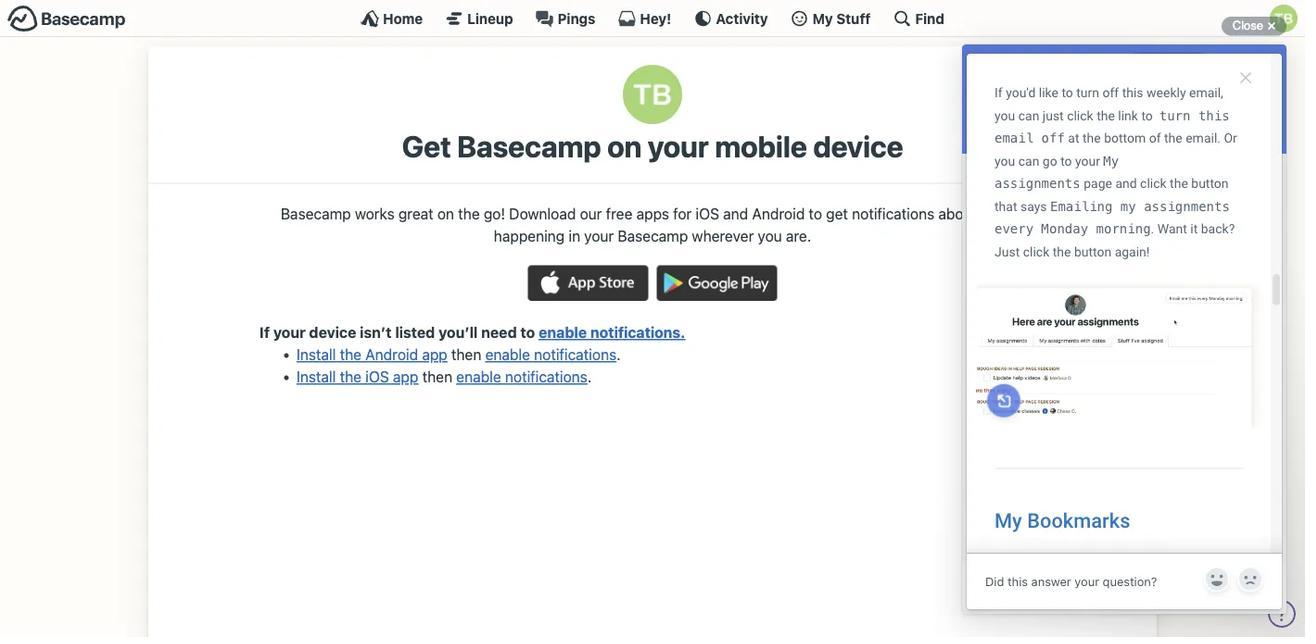 Task type: vqa. For each thing, say whether or not it's contained in the screenshot.
gold!
no



Task type: describe. For each thing, give the bounding box(es) containing it.
1 horizontal spatial app
[[422, 346, 448, 364]]

listed
[[395, 324, 435, 342]]

lineup link
[[445, 9, 513, 28]]

install the ios app link
[[297, 369, 419, 386]]

cross small image
[[1261, 15, 1283, 37]]

get
[[826, 205, 848, 222]]

lineup
[[468, 10, 513, 26]]

activity
[[716, 10, 768, 26]]

1 vertical spatial .
[[588, 369, 592, 386]]

are.
[[786, 227, 812, 245]]

on inside the basecamp works great on the go! download our free apps for ios and android to get notifications about what's happening in your basecamp wherever you are.
[[438, 205, 454, 222]]

pings
[[558, 10, 596, 26]]

isn't
[[360, 324, 392, 342]]

download on the app store image
[[528, 266, 649, 301]]

find
[[916, 10, 945, 26]]

1 install from the top
[[297, 346, 336, 364]]

our
[[580, 205, 602, 222]]

enable notifications link for install the android app
[[485, 346, 617, 364]]

notifications for about
[[852, 205, 935, 222]]

install the android app link
[[297, 346, 448, 364]]

about
[[939, 205, 977, 222]]

in
[[569, 227, 581, 245]]

apps
[[637, 205, 670, 222]]

wherever
[[692, 227, 754, 245]]

ios inside if your device isn't listed you'll need to enable notifications. install the android app then enable notifications . install the ios app then enable notifications .
[[366, 369, 389, 386]]

main element
[[0, 0, 1306, 37]]

0 vertical spatial enable
[[539, 324, 587, 342]]

android inside the basecamp works great on the go! download our free apps for ios and android to get notifications about what's happening in your basecamp wherever you are.
[[752, 205, 805, 222]]

happening
[[494, 227, 565, 245]]

tim burton image
[[623, 65, 682, 124]]

to inside if your device isn't listed you'll need to enable notifications. install the android app then enable notifications . install the ios app then enable notifications .
[[521, 324, 535, 342]]

notifications for .
[[534, 346, 617, 364]]

if
[[260, 324, 270, 342]]

1 horizontal spatial basecamp
[[457, 129, 601, 164]]

mobile
[[715, 129, 807, 164]]

your inside if your device isn't listed you'll need to enable notifications. install the android app then enable notifications . install the ios app then enable notifications .
[[273, 324, 306, 342]]

get basecamp on your mobile device
[[402, 129, 904, 164]]

0 vertical spatial your
[[648, 129, 709, 164]]

1 horizontal spatial device
[[813, 129, 904, 164]]

close button
[[1222, 15, 1287, 37]]



Task type: locate. For each thing, give the bounding box(es) containing it.
2 vertical spatial your
[[273, 324, 306, 342]]

your down our
[[584, 227, 614, 245]]

0 horizontal spatial to
[[521, 324, 535, 342]]

on right great
[[438, 205, 454, 222]]

android up you
[[752, 205, 805, 222]]

1 horizontal spatial to
[[809, 205, 823, 222]]

switch accounts image
[[7, 5, 126, 33]]

0 horizontal spatial your
[[273, 324, 306, 342]]

1 horizontal spatial on
[[607, 129, 642, 164]]

1 vertical spatial enable notifications link
[[456, 369, 588, 386]]

activity link
[[694, 9, 768, 28]]

2 vertical spatial notifications
[[505, 369, 588, 386]]

0 horizontal spatial android
[[366, 346, 418, 364]]

ios down install the android app link
[[366, 369, 389, 386]]

1 horizontal spatial ios
[[696, 205, 720, 222]]

to inside the basecamp works great on the go! download our free apps for ios and android to get notifications about what's happening in your basecamp wherever you are.
[[809, 205, 823, 222]]

download
[[509, 205, 576, 222]]

0 horizontal spatial ios
[[366, 369, 389, 386]]

1 vertical spatial then
[[422, 369, 453, 386]]

my stuff
[[813, 10, 871, 26]]

1 vertical spatial device
[[309, 324, 356, 342]]

ios right for
[[696, 205, 720, 222]]

works
[[355, 205, 395, 222]]

0 vertical spatial to
[[809, 205, 823, 222]]

my
[[813, 10, 833, 26]]

device left isn't
[[309, 324, 356, 342]]

ios
[[696, 205, 720, 222], [366, 369, 389, 386]]

home
[[383, 10, 423, 26]]

device
[[813, 129, 904, 164], [309, 324, 356, 342]]

home link
[[361, 9, 423, 28]]

1 vertical spatial your
[[584, 227, 614, 245]]

2 vertical spatial basecamp
[[618, 227, 688, 245]]

great
[[399, 205, 434, 222]]

pings button
[[536, 9, 596, 28]]

on down tim burton image
[[607, 129, 642, 164]]

0 vertical spatial the
[[458, 205, 480, 222]]

2 horizontal spatial your
[[648, 129, 709, 164]]

1 horizontal spatial your
[[584, 227, 614, 245]]

notifications down need
[[505, 369, 588, 386]]

1 vertical spatial install
[[297, 369, 336, 386]]

0 horizontal spatial device
[[309, 324, 356, 342]]

2 vertical spatial the
[[340, 369, 362, 386]]

install up install the ios app link
[[297, 346, 336, 364]]

close
[[1233, 19, 1264, 32]]

0 vertical spatial install
[[297, 346, 336, 364]]

1 vertical spatial basecamp
[[281, 205, 351, 222]]

your inside the basecamp works great on the go! download our free apps for ios and android to get notifications about what's happening in your basecamp wherever you are.
[[584, 227, 614, 245]]

your down tim burton image
[[648, 129, 709, 164]]

1 horizontal spatial .
[[617, 346, 621, 364]]

you
[[758, 227, 782, 245]]

basecamp left works
[[281, 205, 351, 222]]

2 horizontal spatial basecamp
[[618, 227, 688, 245]]

1 vertical spatial android
[[366, 346, 418, 364]]

you'll
[[439, 324, 478, 342]]

1 vertical spatial to
[[521, 324, 535, 342]]

free
[[606, 205, 633, 222]]

enable notifications link for install the ios app
[[456, 369, 588, 386]]

for
[[673, 205, 692, 222]]

1 vertical spatial app
[[393, 369, 419, 386]]

.
[[617, 346, 621, 364], [588, 369, 592, 386]]

hey!
[[640, 10, 672, 26]]

find button
[[893, 9, 945, 28]]

and
[[723, 205, 749, 222]]

notifications.
[[591, 324, 686, 342]]

notifications inside the basecamp works great on the go! download our free apps for ios and android to get notifications about what's happening in your basecamp wherever you are.
[[852, 205, 935, 222]]

1 vertical spatial enable
[[485, 346, 530, 364]]

the inside the basecamp works great on the go! download our free apps for ios and android to get notifications about what's happening in your basecamp wherever you are.
[[458, 205, 480, 222]]

basecamp up 'download'
[[457, 129, 601, 164]]

then
[[452, 346, 482, 364], [422, 369, 453, 386]]

android
[[752, 205, 805, 222], [366, 346, 418, 364]]

1 vertical spatial notifications
[[534, 346, 617, 364]]

basecamp down apps
[[618, 227, 688, 245]]

on
[[607, 129, 642, 164], [438, 205, 454, 222]]

0 vertical spatial enable notifications link
[[485, 346, 617, 364]]

to right need
[[521, 324, 535, 342]]

0 vertical spatial ios
[[696, 205, 720, 222]]

the left go!
[[458, 205, 480, 222]]

go!
[[484, 205, 505, 222]]

get
[[402, 129, 451, 164]]

device up get
[[813, 129, 904, 164]]

0 vertical spatial android
[[752, 205, 805, 222]]

0 vertical spatial on
[[607, 129, 642, 164]]

enable notifications. link
[[539, 324, 686, 342]]

hey! button
[[618, 9, 672, 28]]

0 vertical spatial app
[[422, 346, 448, 364]]

the up install the ios app link
[[340, 346, 362, 364]]

app down listed
[[422, 346, 448, 364]]

1 horizontal spatial android
[[752, 205, 805, 222]]

notifications down enable notifications. link on the bottom of page
[[534, 346, 617, 364]]

0 horizontal spatial .
[[588, 369, 592, 386]]

basecamp works great on the go! download our free apps for ios and android to get notifications about what's happening in your basecamp wherever you are.
[[281, 205, 1025, 245]]

0 vertical spatial device
[[813, 129, 904, 164]]

if your device isn't listed you'll need to enable notifications. install the android app then enable notifications . install the ios app then enable notifications .
[[260, 324, 686, 386]]

notifications
[[852, 205, 935, 222], [534, 346, 617, 364], [505, 369, 588, 386]]

install down install the android app link
[[297, 369, 336, 386]]

stuff
[[837, 10, 871, 26]]

1 vertical spatial the
[[340, 346, 362, 364]]

enable notifications link
[[485, 346, 617, 364], [456, 369, 588, 386]]

2 vertical spatial enable
[[456, 369, 501, 386]]

to
[[809, 205, 823, 222], [521, 324, 535, 342]]

what's
[[981, 205, 1025, 222]]

your
[[648, 129, 709, 164], [584, 227, 614, 245], [273, 324, 306, 342]]

0 vertical spatial notifications
[[852, 205, 935, 222]]

1 vertical spatial on
[[438, 205, 454, 222]]

download on the play store image
[[657, 266, 778, 301]]

the down install the android app link
[[340, 369, 362, 386]]

0 horizontal spatial app
[[393, 369, 419, 386]]

2 install from the top
[[297, 369, 336, 386]]

0 vertical spatial basecamp
[[457, 129, 601, 164]]

1 vertical spatial ios
[[366, 369, 389, 386]]

notifications right get
[[852, 205, 935, 222]]

app
[[422, 346, 448, 364], [393, 369, 419, 386]]

your right if
[[273, 324, 306, 342]]

0 vertical spatial then
[[452, 346, 482, 364]]

install
[[297, 346, 336, 364], [297, 369, 336, 386]]

the
[[458, 205, 480, 222], [340, 346, 362, 364], [340, 369, 362, 386]]

my stuff button
[[791, 9, 871, 28]]

android down isn't
[[366, 346, 418, 364]]

to left get
[[809, 205, 823, 222]]

basecamp
[[457, 129, 601, 164], [281, 205, 351, 222], [618, 227, 688, 245]]

cross small image
[[1261, 15, 1283, 37]]

0 horizontal spatial basecamp
[[281, 205, 351, 222]]

device inside if your device isn't listed you'll need to enable notifications. install the android app then enable notifications . install the ios app then enable notifications .
[[309, 324, 356, 342]]

enable
[[539, 324, 587, 342], [485, 346, 530, 364], [456, 369, 501, 386]]

need
[[481, 324, 517, 342]]

0 vertical spatial .
[[617, 346, 621, 364]]

android inside if your device isn't listed you'll need to enable notifications. install the android app then enable notifications . install the ios app then enable notifications .
[[366, 346, 418, 364]]

ios inside the basecamp works great on the go! download our free apps for ios and android to get notifications about what's happening in your basecamp wherever you are.
[[696, 205, 720, 222]]

0 horizontal spatial on
[[438, 205, 454, 222]]

app down install the android app link
[[393, 369, 419, 386]]



